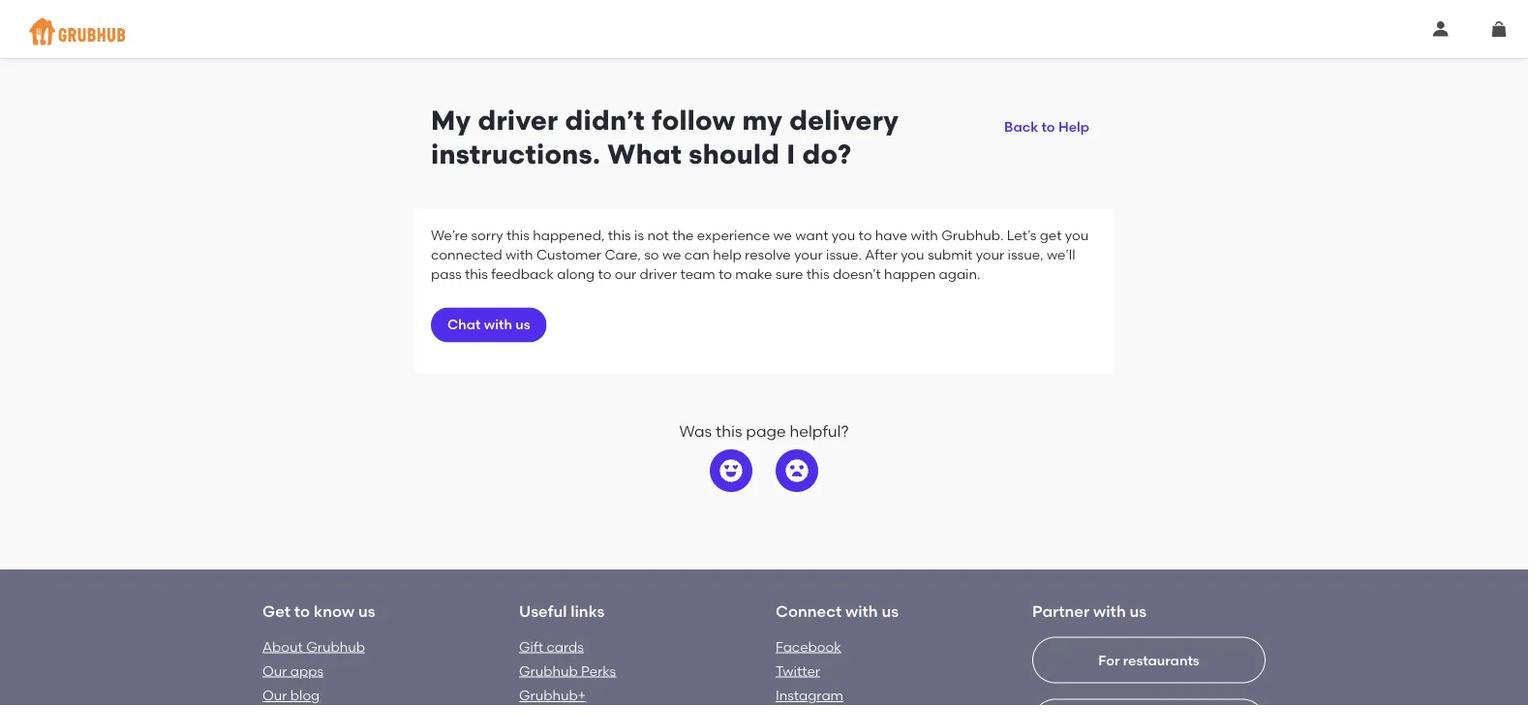 Task type: vqa. For each thing, say whether or not it's contained in the screenshot.
Shrimp Souvlaki +$0.88
no



Task type: locate. For each thing, give the bounding box(es) containing it.
our                                     blog link
[[263, 687, 320, 704]]

our
[[615, 266, 637, 282]]

links
[[571, 602, 605, 621]]

our left blog
[[263, 687, 287, 704]]

with
[[911, 227, 939, 243], [506, 246, 533, 263], [484, 317, 513, 333], [846, 602, 878, 621], [1094, 602, 1126, 621]]

us right connect
[[882, 602, 899, 621]]

sorry
[[471, 227, 503, 243]]

to left help
[[1042, 119, 1056, 135]]

we'll
[[1047, 246, 1076, 263]]

us right 'know' on the left bottom of the page
[[358, 602, 375, 621]]

about grubhub our apps our                                     blog
[[263, 638, 365, 704]]

with right connect
[[846, 602, 878, 621]]

grubhub+ link
[[519, 687, 586, 704]]

issue,
[[1008, 246, 1044, 263]]

facebook twitter instagram
[[776, 638, 844, 704]]

get to know us
[[263, 602, 375, 621]]

follow
[[652, 104, 736, 137]]

1 horizontal spatial driver
[[640, 266, 677, 282]]

with right chat
[[484, 317, 513, 333]]

about grubhub link
[[263, 638, 365, 655]]

facebook link
[[776, 638, 842, 655]]

experience
[[697, 227, 770, 243]]

with inside button
[[484, 317, 513, 333]]

1 small image from the left
[[1434, 21, 1449, 37]]

small image
[[1434, 21, 1449, 37], [1492, 21, 1508, 37]]

0 horizontal spatial you
[[832, 227, 856, 243]]

this left is in the top left of the page
[[608, 227, 631, 243]]

us for partner with us
[[1130, 602, 1147, 621]]

restaurants
[[1124, 652, 1200, 668]]

facebook
[[776, 638, 842, 655]]

grubhub down gift cards 'link'
[[519, 663, 578, 679]]

us inside button
[[516, 317, 531, 333]]

we
[[774, 227, 792, 243], [663, 246, 682, 263]]

resolve
[[745, 246, 791, 263]]

useful
[[519, 602, 567, 621]]

0 vertical spatial we
[[774, 227, 792, 243]]

1 vertical spatial driver
[[640, 266, 677, 282]]

know
[[314, 602, 355, 621]]

2 our from the top
[[263, 687, 287, 704]]

was
[[680, 421, 712, 440]]

feedback
[[491, 266, 554, 282]]

blog
[[290, 687, 320, 704]]

your
[[795, 246, 823, 263], [976, 246, 1005, 263]]

chat with us button
[[431, 307, 547, 342]]

we right so
[[663, 246, 682, 263]]

you up issue.
[[832, 227, 856, 243]]

get
[[263, 602, 291, 621]]

help
[[1059, 119, 1090, 135]]

delivery
[[790, 104, 899, 137]]

driver
[[478, 104, 559, 137], [640, 266, 677, 282]]

grubhub
[[306, 638, 365, 655], [519, 663, 578, 679]]

our down about
[[263, 663, 287, 679]]

to left our
[[598, 266, 612, 282]]

0 vertical spatial grubhub
[[306, 638, 365, 655]]

grubhub down 'know' on the left bottom of the page
[[306, 638, 365, 655]]

your down want on the top of the page
[[795, 246, 823, 263]]

about
[[263, 638, 303, 655]]

1 horizontal spatial your
[[976, 246, 1005, 263]]

not
[[648, 227, 669, 243]]

care,
[[605, 246, 641, 263]]

0 horizontal spatial small image
[[1434, 21, 1449, 37]]

page
[[746, 421, 786, 440]]

grubhub perks link
[[519, 663, 616, 679]]

to right get
[[294, 602, 310, 621]]

with up for
[[1094, 602, 1126, 621]]

this down connected
[[465, 266, 488, 282]]

driver up the instructions.
[[478, 104, 559, 137]]

you up happen
[[901, 246, 925, 263]]

connect
[[776, 602, 842, 621]]

us up for restaurants
[[1130, 602, 1147, 621]]

doesn't
[[833, 266, 881, 282]]

we're sorry this happened, this is not the experience we want you to have with grubhub. let's get you connected with customer care, so we can help resolve your issue. after you submit your issue, we'll pass this feedback along to our driver team to make sure this doesn't happen again.
[[431, 227, 1089, 282]]

our
[[263, 663, 287, 679], [263, 687, 287, 704]]

0 horizontal spatial driver
[[478, 104, 559, 137]]

i
[[787, 138, 796, 170]]

we up resolve
[[774, 227, 792, 243]]

is
[[635, 227, 644, 243]]

pass
[[431, 266, 462, 282]]

0 vertical spatial driver
[[478, 104, 559, 137]]

for restaurants link
[[1033, 637, 1266, 706]]

can
[[685, 246, 710, 263]]

let's
[[1007, 227, 1037, 243]]

you
[[832, 227, 856, 243], [1066, 227, 1089, 243], [901, 246, 925, 263]]

instagram
[[776, 687, 844, 704]]

get
[[1040, 227, 1062, 243]]

should
[[689, 138, 780, 170]]

1 horizontal spatial small image
[[1492, 21, 1508, 37]]

along
[[557, 266, 595, 282]]

my driver didn't follow my delivery instructions. what should i do?
[[431, 104, 899, 170]]

you up we'll
[[1066, 227, 1089, 243]]

2 small image from the left
[[1492, 21, 1508, 37]]

your down grubhub. in the right of the page
[[976, 246, 1005, 263]]

with for chat with us
[[484, 317, 513, 333]]

1 vertical spatial our
[[263, 687, 287, 704]]

this
[[507, 227, 530, 243], [608, 227, 631, 243], [465, 266, 488, 282], [807, 266, 830, 282], [716, 421, 743, 440]]

customer
[[537, 246, 602, 263]]

our apps link
[[263, 663, 324, 679]]

grubhub.
[[942, 227, 1004, 243]]

us down feedback
[[516, 317, 531, 333]]

driver down so
[[640, 266, 677, 282]]

my
[[431, 104, 471, 137]]

issue.
[[826, 246, 862, 263]]

have
[[876, 227, 908, 243]]

1 vertical spatial grubhub
[[519, 663, 578, 679]]

1 horizontal spatial grubhub
[[519, 663, 578, 679]]

twitter
[[776, 663, 821, 679]]

0 vertical spatial our
[[263, 663, 287, 679]]

1 vertical spatial we
[[663, 246, 682, 263]]

0 horizontal spatial grubhub
[[306, 638, 365, 655]]

connected
[[431, 246, 503, 263]]

1 our from the top
[[263, 663, 287, 679]]

grubhub logo image
[[29, 12, 126, 51]]

sure
[[776, 266, 804, 282]]

after
[[865, 246, 898, 263]]

0 horizontal spatial your
[[795, 246, 823, 263]]



Task type: describe. For each thing, give the bounding box(es) containing it.
to up after
[[859, 227, 872, 243]]

grubhub inside gift cards grubhub perks grubhub+
[[519, 663, 578, 679]]

this page was not helpful image
[[786, 459, 809, 482]]

2 your from the left
[[976, 246, 1005, 263]]

0 horizontal spatial we
[[663, 246, 682, 263]]

back to help link
[[997, 104, 1098, 139]]

gift cards grubhub perks grubhub+
[[519, 638, 616, 704]]

what
[[608, 138, 682, 170]]

helpful?
[[790, 421, 849, 440]]

instructions.
[[431, 138, 601, 170]]

us for connect with us
[[882, 602, 899, 621]]

cards
[[547, 638, 584, 655]]

twitter link
[[776, 663, 821, 679]]

useful links
[[519, 602, 605, 621]]

for
[[1099, 652, 1120, 668]]

with up submit
[[911, 227, 939, 243]]

the
[[673, 227, 694, 243]]

this page was helpful image
[[720, 459, 743, 482]]

team
[[681, 266, 716, 282]]

to down the help
[[719, 266, 732, 282]]

help
[[713, 246, 742, 263]]

again.
[[939, 266, 981, 282]]

1 your from the left
[[795, 246, 823, 263]]

back to help
[[1005, 119, 1090, 135]]

apps
[[290, 663, 324, 679]]

for restaurants
[[1099, 652, 1200, 668]]

driver inside my driver didn't follow my delivery instructions. what should i do?
[[478, 104, 559, 137]]

grubhub inside about grubhub our apps our                                     blog
[[306, 638, 365, 655]]

with up feedback
[[506, 246, 533, 263]]

connect with us
[[776, 602, 899, 621]]

driver inside we're sorry this happened, this is not the experience we want you to have with grubhub. let's get you connected with customer care, so we can help resolve your issue. after you submit your issue, we'll pass this feedback along to our driver team to make sure this doesn't happen again.
[[640, 266, 677, 282]]

was this page helpful?
[[680, 421, 849, 440]]

gift
[[519, 638, 544, 655]]

perks
[[581, 663, 616, 679]]

with for partner with us
[[1094, 602, 1126, 621]]

make
[[736, 266, 773, 282]]

with for connect with us
[[846, 602, 878, 621]]

this right the sure
[[807, 266, 830, 282]]

partner
[[1033, 602, 1090, 621]]

happen
[[885, 266, 936, 282]]

happened,
[[533, 227, 605, 243]]

chat
[[448, 317, 481, 333]]

grubhub+
[[519, 687, 586, 704]]

do?
[[803, 138, 852, 170]]

we're
[[431, 227, 468, 243]]

us for chat with us
[[516, 317, 531, 333]]

didn't
[[565, 104, 645, 137]]

gift cards link
[[519, 638, 584, 655]]

1 horizontal spatial we
[[774, 227, 792, 243]]

partner with us
[[1033, 602, 1147, 621]]

2 horizontal spatial you
[[1066, 227, 1089, 243]]

back
[[1005, 119, 1039, 135]]

1 horizontal spatial you
[[901, 246, 925, 263]]

chat with us
[[448, 317, 531, 333]]

this right sorry
[[507, 227, 530, 243]]

this right was
[[716, 421, 743, 440]]

so
[[645, 246, 659, 263]]

my
[[743, 104, 783, 137]]

instagram link
[[776, 687, 844, 704]]

submit
[[928, 246, 973, 263]]

want
[[796, 227, 829, 243]]



